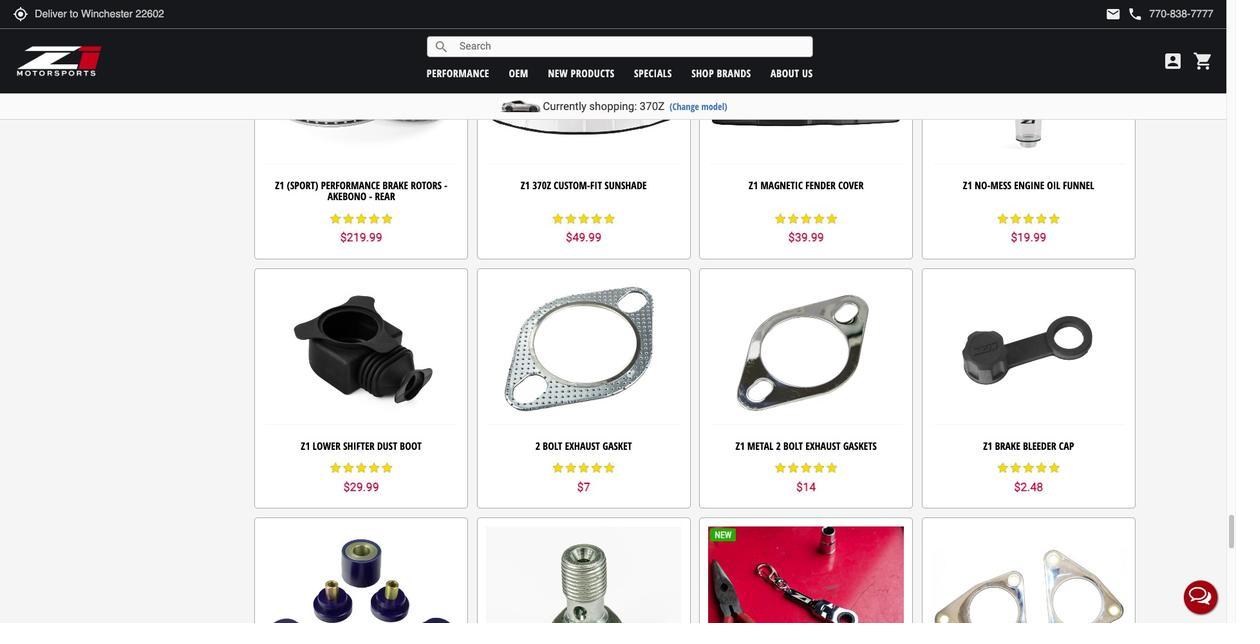 Task type: vqa. For each thing, say whether or not it's contained in the screenshot.
chart
no



Task type: locate. For each thing, give the bounding box(es) containing it.
z1 (sport) performance brake rotors - akebono - rear
[[275, 178, 448, 204]]

lower
[[313, 439, 341, 453]]

z1 for z1 lower shifter dust boot
[[301, 439, 310, 453]]

exhaust up "star star star star star $7"
[[565, 439, 600, 453]]

about us
[[771, 66, 813, 80]]

0 horizontal spatial 2
[[536, 439, 541, 453]]

mail link
[[1106, 6, 1122, 22]]

sunshade
[[605, 178, 647, 192]]

new products
[[548, 66, 615, 80]]

fit
[[591, 178, 602, 192]]

engine
[[1015, 178, 1045, 192]]

star star star star star $49.99
[[552, 212, 616, 244]]

z1 left magnetic on the right of the page
[[749, 178, 759, 192]]

370z left custom- in the top of the page
[[533, 178, 551, 192]]

370z
[[640, 100, 665, 113], [533, 178, 551, 192]]

products
[[571, 66, 615, 80]]

star star star star star $29.99
[[329, 462, 394, 494]]

z1 lower shifter dust boot
[[301, 439, 422, 453]]

z1 brake bleeder cap
[[984, 439, 1075, 453]]

rear
[[375, 190, 395, 204]]

my_location
[[13, 6, 28, 22]]

- right rotors
[[445, 178, 448, 192]]

shifter
[[343, 439, 375, 453]]

currently shopping: 370z (change model)
[[543, 100, 728, 113]]

1 horizontal spatial bolt
[[784, 439, 803, 453]]

new
[[548, 66, 568, 80]]

account_box link
[[1160, 51, 1187, 72]]

brake
[[383, 178, 408, 192], [996, 439, 1021, 453]]

shopping:
[[590, 100, 637, 113]]

1 vertical spatial 370z
[[533, 178, 551, 192]]

370z left (change
[[640, 100, 665, 113]]

- left rear at the left top of the page
[[369, 190, 373, 204]]

specials
[[635, 66, 672, 80]]

0 horizontal spatial -
[[369, 190, 373, 204]]

z1 metal 2 bolt exhaust gaskets
[[736, 439, 877, 453]]

-
[[445, 178, 448, 192], [369, 190, 373, 204]]

z1 inside the z1 (sport) performance brake rotors - akebono - rear
[[275, 178, 284, 192]]

brake inside the z1 (sport) performance brake rotors - akebono - rear
[[383, 178, 408, 192]]

specials link
[[635, 66, 672, 80]]

bolt
[[543, 439, 563, 453], [784, 439, 803, 453]]

z1 motorsports logo image
[[16, 45, 103, 77]]

1 horizontal spatial 2
[[777, 439, 781, 453]]

1 horizontal spatial brake
[[996, 439, 1021, 453]]

z1 no-mess engine oil funnel
[[964, 178, 1095, 192]]

z1 left no-
[[964, 178, 973, 192]]

$219.99
[[340, 231, 383, 244]]

bolt up "star star star star star $7"
[[543, 439, 563, 453]]

0 vertical spatial brake
[[383, 178, 408, 192]]

bolt right metal at the bottom right of the page
[[784, 439, 803, 453]]

brake left bleeder
[[996, 439, 1021, 453]]

z1 left bleeder
[[984, 439, 993, 453]]

exhaust up star star star star star $14
[[806, 439, 841, 453]]

phone link
[[1128, 6, 1214, 22]]

0 horizontal spatial bolt
[[543, 439, 563, 453]]

$19.99
[[1012, 231, 1047, 244]]

z1
[[275, 178, 284, 192], [521, 178, 530, 192], [749, 178, 759, 192], [964, 178, 973, 192], [301, 439, 310, 453], [736, 439, 745, 453], [984, 439, 993, 453]]

gaskets
[[844, 439, 877, 453]]

funnel
[[1064, 178, 1095, 192]]

2 bolt from the left
[[784, 439, 803, 453]]

oil
[[1048, 178, 1061, 192]]

exhaust
[[565, 439, 600, 453], [806, 439, 841, 453]]

z1 left lower
[[301, 439, 310, 453]]

1 horizontal spatial exhaust
[[806, 439, 841, 453]]

z1 left metal at the bottom right of the page
[[736, 439, 745, 453]]

0 horizontal spatial exhaust
[[565, 439, 600, 453]]

1 horizontal spatial 370z
[[640, 100, 665, 113]]

0 horizontal spatial 370z
[[533, 178, 551, 192]]

$14
[[797, 480, 817, 494]]

z1 for z1 370z custom-fit sunshade
[[521, 178, 530, 192]]

search
[[434, 39, 450, 54]]

0 horizontal spatial brake
[[383, 178, 408, 192]]

1 exhaust from the left
[[565, 439, 600, 453]]

star
[[329, 212, 342, 225], [342, 212, 355, 225], [355, 212, 368, 225], [368, 212, 381, 225], [381, 212, 394, 225], [552, 212, 565, 225], [565, 212, 578, 225], [578, 212, 591, 225], [591, 212, 603, 225], [603, 212, 616, 225], [775, 212, 787, 225], [787, 212, 800, 225], [800, 212, 813, 225], [813, 212, 826, 225], [826, 212, 839, 225], [997, 212, 1010, 225], [1010, 212, 1023, 225], [1023, 212, 1036, 225], [1036, 212, 1049, 225], [1049, 212, 1062, 225], [329, 462, 342, 475], [342, 462, 355, 475], [355, 462, 368, 475], [368, 462, 381, 475], [381, 462, 394, 475], [552, 462, 565, 475], [565, 462, 578, 475], [578, 462, 591, 475], [591, 462, 603, 475], [603, 462, 616, 475], [775, 462, 787, 475], [787, 462, 800, 475], [800, 462, 813, 475], [813, 462, 826, 475], [826, 462, 839, 475], [997, 462, 1010, 475], [1010, 462, 1023, 475], [1023, 462, 1036, 475], [1036, 462, 1049, 475], [1049, 462, 1062, 475]]

z1 370z custom-fit sunshade
[[521, 178, 647, 192]]

z1 left custom- in the top of the page
[[521, 178, 530, 192]]

currently
[[543, 100, 587, 113]]

about us link
[[771, 66, 813, 80]]

2
[[536, 439, 541, 453], [777, 439, 781, 453]]

fender
[[806, 178, 836, 192]]

2 2 from the left
[[777, 439, 781, 453]]

account_box
[[1163, 51, 1184, 72]]

metal
[[748, 439, 774, 453]]

brake left rotors
[[383, 178, 408, 192]]

z1 left (sport)
[[275, 178, 284, 192]]

mail phone
[[1106, 6, 1144, 22]]

(change
[[670, 101, 700, 113]]

$2.48
[[1015, 480, 1044, 494]]

custom-
[[554, 178, 591, 192]]

$49.99
[[566, 231, 602, 244]]

1 vertical spatial brake
[[996, 439, 1021, 453]]

performance
[[321, 178, 380, 192]]



Task type: describe. For each thing, give the bounding box(es) containing it.
shop brands link
[[692, 66, 752, 80]]

star star star star star $14
[[775, 462, 839, 494]]

model)
[[702, 101, 728, 113]]

$29.99
[[344, 480, 379, 494]]

z1 for z1 no-mess engine oil funnel
[[964, 178, 973, 192]]

0 vertical spatial 370z
[[640, 100, 665, 113]]

$39.99
[[789, 231, 825, 244]]

new products link
[[548, 66, 615, 80]]

no-
[[975, 178, 991, 192]]

oem
[[509, 66, 529, 80]]

z1 for z1 metal 2 bolt exhaust gaskets
[[736, 439, 745, 453]]

rotors
[[411, 178, 442, 192]]

phone
[[1128, 6, 1144, 22]]

star star star star star $219.99
[[329, 212, 394, 244]]

star star star star star $7
[[552, 462, 616, 494]]

shop brands
[[692, 66, 752, 80]]

about
[[771, 66, 800, 80]]

bleeder
[[1024, 439, 1057, 453]]

brands
[[717, 66, 752, 80]]

1 horizontal spatial -
[[445, 178, 448, 192]]

cover
[[839, 178, 864, 192]]

boot
[[400, 439, 422, 453]]

shop
[[692, 66, 715, 80]]

performance link
[[427, 66, 490, 80]]

gasket
[[603, 439, 632, 453]]

Search search field
[[450, 37, 813, 57]]

mess
[[991, 178, 1012, 192]]

star star star star star $2.48
[[997, 462, 1062, 494]]

$7
[[578, 480, 591, 494]]

us
[[803, 66, 813, 80]]

z1 for z1 magnetic fender cover
[[749, 178, 759, 192]]

performance
[[427, 66, 490, 80]]

oem link
[[509, 66, 529, 80]]

shopping_cart
[[1194, 51, 1214, 72]]

z1 magnetic fender cover
[[749, 178, 864, 192]]

2 exhaust from the left
[[806, 439, 841, 453]]

2 bolt  exhaust gasket
[[536, 439, 632, 453]]

star star star star star $19.99
[[997, 212, 1062, 244]]

1 2 from the left
[[536, 439, 541, 453]]

dust
[[377, 439, 398, 453]]

shopping_cart link
[[1191, 51, 1214, 72]]

star star star star star $39.99
[[775, 212, 839, 244]]

(sport)
[[287, 178, 319, 192]]

z1 for z1 (sport) performance brake rotors - akebono - rear
[[275, 178, 284, 192]]

akebono
[[328, 190, 367, 204]]

z1 for z1 brake bleeder cap
[[984, 439, 993, 453]]

1 bolt from the left
[[543, 439, 563, 453]]

magnetic
[[761, 178, 803, 192]]

cap
[[1060, 439, 1075, 453]]

mail
[[1106, 6, 1122, 22]]

(change model) link
[[670, 101, 728, 113]]



